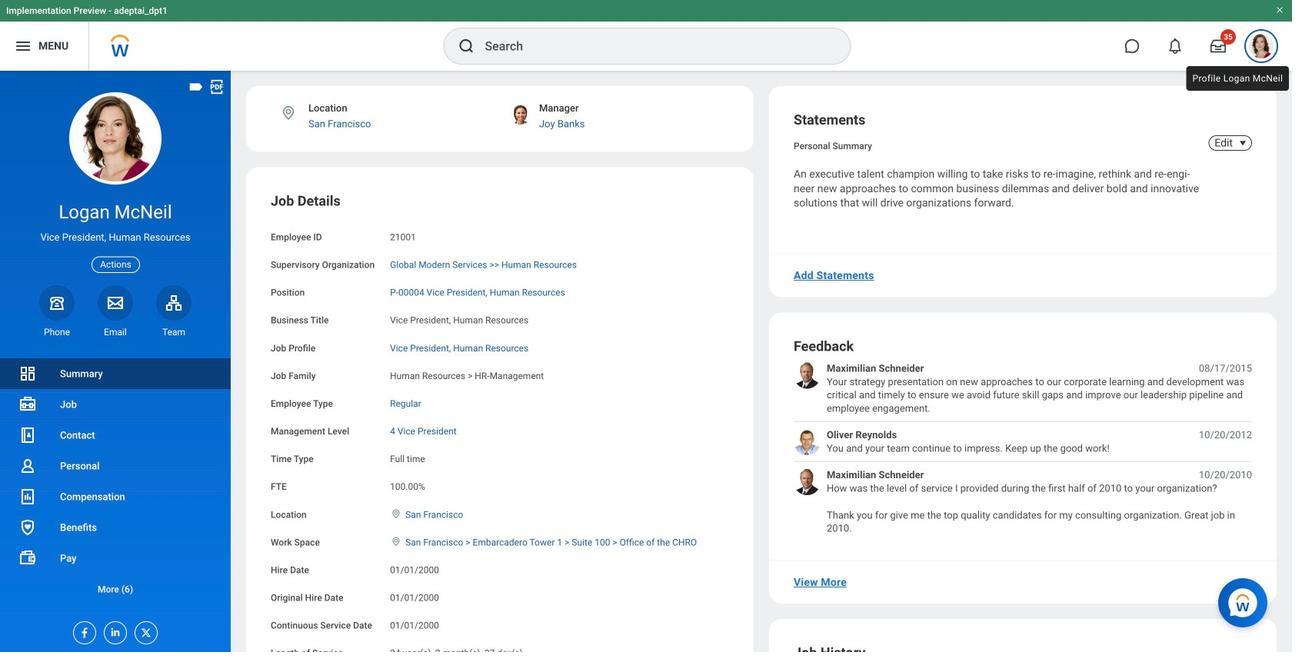 Task type: vqa. For each thing, say whether or not it's contained in the screenshot.
chevron left small image
no



Task type: describe. For each thing, give the bounding box(es) containing it.
facebook image
[[74, 623, 91, 640]]

phone logan mcneil element
[[39, 326, 75, 339]]

close environment banner image
[[1276, 5, 1285, 15]]

benefits image
[[18, 519, 37, 537]]

personal image
[[18, 457, 37, 476]]

linkedin image
[[105, 623, 122, 639]]

tag image
[[188, 79, 205, 95]]

job image
[[18, 396, 37, 414]]

inbox large image
[[1211, 38, 1227, 54]]

personal summary element
[[794, 138, 873, 152]]

location image
[[390, 509, 403, 520]]

justify image
[[14, 37, 32, 55]]



Task type: locate. For each thing, give the bounding box(es) containing it.
pay image
[[18, 550, 37, 568]]

email logan mcneil element
[[98, 326, 133, 339]]

compensation image
[[18, 488, 37, 506]]

mail image
[[106, 294, 125, 312]]

0 horizontal spatial list
[[0, 359, 231, 605]]

notifications large image
[[1168, 38, 1184, 54]]

team logan mcneil element
[[156, 326, 192, 339]]

0 vertical spatial employee's photo (maximilian schneider) image
[[794, 362, 821, 389]]

2 employee's photo (maximilian schneider) image from the top
[[794, 469, 821, 496]]

1 vertical spatial employee's photo (maximilian schneider) image
[[794, 469, 821, 496]]

contact image
[[18, 426, 37, 445]]

employee's photo (maximilian schneider) image up employee's photo (oliver reynolds)
[[794, 362, 821, 389]]

search image
[[458, 37, 476, 55]]

caret down image
[[1234, 137, 1253, 149]]

location image
[[280, 105, 297, 122], [390, 537, 403, 547]]

summary image
[[18, 365, 37, 383]]

navigation pane region
[[0, 71, 231, 653]]

tooltip
[[1184, 63, 1293, 94]]

0 vertical spatial location image
[[280, 105, 297, 122]]

view printable version (pdf) image
[[209, 79, 226, 95]]

1 horizontal spatial list
[[794, 362, 1253, 536]]

employee's photo (maximilian schneider) image down employee's photo (oliver reynolds)
[[794, 469, 821, 496]]

1 employee's photo (maximilian schneider) image from the top
[[794, 362, 821, 389]]

list
[[0, 359, 231, 605], [794, 362, 1253, 536]]

group
[[271, 192, 730, 653]]

view team image
[[165, 294, 183, 312]]

profile logan mcneil image
[[1250, 34, 1275, 62]]

phone image
[[46, 294, 68, 312]]

0 horizontal spatial location image
[[280, 105, 297, 122]]

Search Workday  search field
[[485, 29, 819, 63]]

full time element
[[390, 451, 425, 465]]

employee's photo (maximilian schneider) image
[[794, 362, 821, 389], [794, 469, 821, 496]]

employee's photo (oliver reynolds) image
[[794, 429, 821, 456]]

x image
[[135, 623, 152, 640]]

1 vertical spatial location image
[[390, 537, 403, 547]]

banner
[[0, 0, 1293, 71]]

1 horizontal spatial location image
[[390, 537, 403, 547]]



